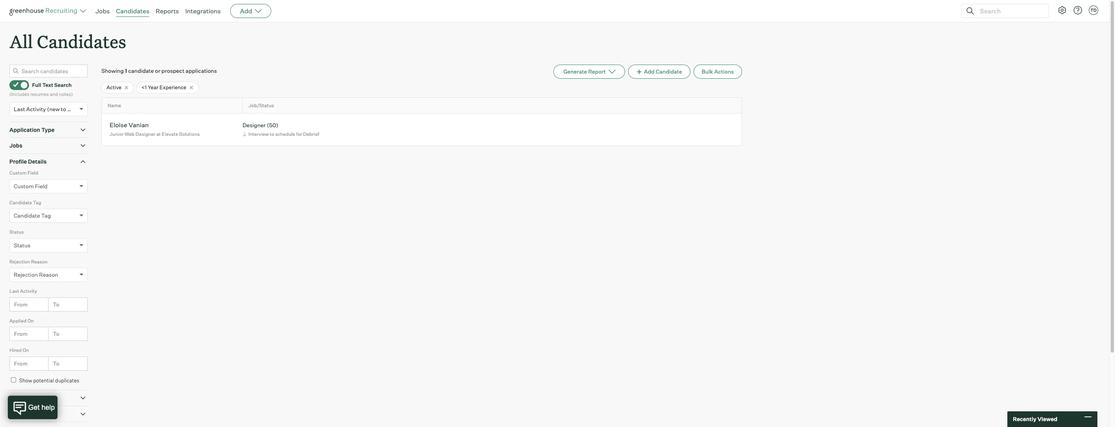 Task type: vqa. For each thing, say whether or not it's contained in the screenshot.
the Hireflow Sourcing
no



Task type: locate. For each thing, give the bounding box(es) containing it.
integrations
[[185, 7, 221, 15]]

1 vertical spatial add
[[644, 68, 655, 75]]

application
[[9, 126, 40, 133]]

candidate tag
[[9, 200, 41, 205], [14, 212, 51, 219]]

candidate down custom field element
[[9, 200, 32, 205]]

candidates link
[[116, 7, 149, 15]]

1 vertical spatial to
[[53, 331, 59, 337]]

designer up interview
[[243, 122, 266, 129]]

<1 year experience
[[142, 84, 186, 91]]

experience
[[160, 84, 186, 91]]

status down candidate tag element at the left of page
[[9, 229, 24, 235]]

candidates down jobs link
[[37, 30, 126, 53]]

add inside popup button
[[240, 7, 252, 15]]

bulk
[[702, 68, 713, 75]]

0 vertical spatial to
[[53, 301, 59, 308]]

full text search (includes resumes and notes)
[[9, 82, 73, 97]]

2 from from the top
[[14, 331, 28, 337]]

td
[[1091, 7, 1097, 13]]

activity down rejection reason element
[[20, 288, 37, 294]]

jobs link
[[96, 7, 110, 15]]

candidate up status element on the bottom of the page
[[14, 212, 40, 219]]

candidate reports are now available! apply filters and select "view in app" element
[[554, 65, 625, 79]]

1 vertical spatial custom field
[[14, 183, 48, 189]]

0 vertical spatial last
[[14, 106, 25, 112]]

candidates
[[116, 7, 149, 15], [37, 30, 126, 53]]

last for last activity (new to old)
[[14, 106, 25, 112]]

1
[[125, 67, 127, 74]]

1 vertical spatial jobs
[[9, 142, 22, 149]]

show potential duplicates
[[19, 377, 79, 384]]

add button
[[230, 4, 271, 18]]

bulk actions link
[[694, 65, 742, 79]]

1 to from the top
[[53, 301, 59, 308]]

showing 1 candidate or prospect applications
[[101, 67, 217, 74]]

status
[[9, 229, 24, 235], [14, 242, 30, 249]]

1 horizontal spatial designer
[[243, 122, 266, 129]]

rejection reason up last activity
[[14, 271, 58, 278]]

tag up status element on the bottom of the page
[[41, 212, 51, 219]]

jobs
[[96, 7, 110, 15], [9, 142, 22, 149]]

candidate left bulk
[[656, 68, 682, 75]]

from for applied
[[14, 331, 28, 337]]

custom
[[9, 170, 27, 176], [14, 183, 34, 189]]

1 horizontal spatial jobs
[[96, 7, 110, 15]]

status up rejection reason element
[[14, 242, 30, 249]]

designer inside 'eloise vanian junior web designer at elevate solutions'
[[136, 131, 155, 137]]

0 vertical spatial candidate
[[656, 68, 682, 75]]

full
[[32, 82, 41, 88]]

candidate tag down custom field element
[[9, 200, 41, 205]]

designer down vanian
[[136, 131, 155, 137]]

rejection reason down status element on the bottom of the page
[[9, 259, 48, 265]]

on right hired
[[23, 347, 29, 353]]

field
[[28, 170, 38, 176], [35, 183, 48, 189]]

junior
[[110, 131, 124, 137]]

reports
[[156, 7, 179, 15]]

Search text field
[[978, 5, 1042, 17]]

0 vertical spatial activity
[[26, 106, 46, 112]]

1 horizontal spatial to
[[270, 131, 274, 137]]

1 vertical spatial candidates
[[37, 30, 126, 53]]

solutions
[[179, 131, 200, 137]]

0 vertical spatial designer
[[243, 122, 266, 129]]

custom down profile details
[[14, 183, 34, 189]]

last down (includes
[[14, 106, 25, 112]]

and
[[50, 91, 58, 97]]

web
[[125, 131, 135, 137]]

(50)
[[267, 122, 278, 129]]

for
[[296, 131, 302, 137]]

on right applied
[[27, 318, 34, 324]]

to
[[53, 301, 59, 308], [53, 331, 59, 337], [53, 360, 59, 367]]

candidates right jobs link
[[116, 7, 149, 15]]

3 to from the top
[[53, 360, 59, 367]]

generate report button
[[554, 65, 625, 79]]

1 horizontal spatial add
[[644, 68, 655, 75]]

jobs left candidates link
[[96, 7, 110, 15]]

from down last activity
[[14, 301, 28, 308]]

2 vertical spatial from
[[14, 360, 28, 367]]

to inside "designer (50) interview to schedule for debrief"
[[270, 131, 274, 137]]

to
[[61, 106, 66, 112], [270, 131, 274, 137]]

type
[[41, 126, 55, 133]]

0 horizontal spatial to
[[61, 106, 66, 112]]

0 vertical spatial tag
[[33, 200, 41, 205]]

active
[[106, 84, 122, 91]]

1 vertical spatial from
[[14, 331, 28, 337]]

resumes
[[30, 91, 49, 97]]

candidate
[[656, 68, 682, 75], [9, 200, 32, 205], [14, 212, 40, 219]]

to left old)
[[61, 106, 66, 112]]

activity down "resumes"
[[26, 106, 46, 112]]

recently viewed
[[1013, 416, 1058, 423]]

duplicates
[[55, 377, 79, 384]]

notes)
[[59, 91, 73, 97]]

1 vertical spatial to
[[270, 131, 274, 137]]

0 horizontal spatial designer
[[136, 131, 155, 137]]

integrations link
[[185, 7, 221, 15]]

0 vertical spatial candidates
[[116, 7, 149, 15]]

from down hired on at the bottom left of page
[[14, 360, 28, 367]]

potential
[[33, 377, 54, 384]]

at
[[156, 131, 161, 137]]

from down applied on
[[14, 331, 28, 337]]

tag down custom field element
[[33, 200, 41, 205]]

1 vertical spatial rejection reason
[[14, 271, 58, 278]]

0 vertical spatial status
[[9, 229, 24, 235]]

last up applied
[[9, 288, 19, 294]]

0 vertical spatial from
[[14, 301, 28, 308]]

activity for last activity
[[20, 288, 37, 294]]

prospect
[[162, 67, 184, 74]]

0 vertical spatial add
[[240, 7, 252, 15]]

3 from from the top
[[14, 360, 28, 367]]

1 vertical spatial last
[[9, 288, 19, 294]]

to down (50)
[[270, 131, 274, 137]]

activity for last activity (new to old)
[[26, 106, 46, 112]]

add candidate link
[[628, 65, 691, 79]]

designer
[[243, 122, 266, 129], [136, 131, 155, 137]]

0 horizontal spatial add
[[240, 7, 252, 15]]

on for hired on
[[23, 347, 29, 353]]

1 from from the top
[[14, 301, 28, 308]]

0 vertical spatial field
[[28, 170, 38, 176]]

greenhouse recruiting image
[[9, 6, 80, 16]]

show
[[19, 377, 32, 384]]

rejection reason
[[9, 259, 48, 265], [14, 271, 58, 278]]

old)
[[67, 106, 77, 112]]

0 vertical spatial rejection reason
[[9, 259, 48, 265]]

jobs up profile
[[9, 142, 22, 149]]

reports link
[[156, 7, 179, 15]]

1 vertical spatial on
[[23, 347, 29, 353]]

on
[[27, 318, 34, 324], [23, 347, 29, 353]]

rejection
[[9, 259, 30, 265], [14, 271, 38, 278]]

0 vertical spatial jobs
[[96, 7, 110, 15]]

custom field
[[9, 170, 38, 176], [14, 183, 48, 189]]

1 vertical spatial activity
[[20, 288, 37, 294]]

last
[[14, 106, 25, 112], [9, 288, 19, 294]]

search
[[54, 82, 72, 88]]

1 vertical spatial reason
[[39, 271, 58, 278]]

(includes
[[9, 91, 29, 97]]

actions
[[715, 68, 734, 75]]

0 vertical spatial to
[[61, 106, 66, 112]]

from
[[14, 301, 28, 308], [14, 331, 28, 337], [14, 360, 28, 367]]

configure image
[[1058, 5, 1067, 15]]

0 horizontal spatial jobs
[[9, 142, 22, 149]]

tag
[[33, 200, 41, 205], [41, 212, 51, 219]]

from for hired
[[14, 360, 28, 367]]

2 vertical spatial to
[[53, 360, 59, 367]]

0 vertical spatial on
[[27, 318, 34, 324]]

activity
[[26, 106, 46, 112], [20, 288, 37, 294]]

1 vertical spatial rejection
[[14, 271, 38, 278]]

add
[[240, 7, 252, 15], [644, 68, 655, 75]]

2 to from the top
[[53, 331, 59, 337]]

custom down profile
[[9, 170, 27, 176]]

elevate
[[162, 131, 178, 137]]

<1
[[142, 84, 147, 91]]

reason
[[31, 259, 48, 265], [39, 271, 58, 278]]

0 vertical spatial reason
[[31, 259, 48, 265]]

1 vertical spatial candidate
[[9, 200, 32, 205]]

candidate tag up status element on the bottom of the page
[[14, 212, 51, 219]]

rejection reason element
[[9, 258, 88, 287]]

1 vertical spatial designer
[[136, 131, 155, 137]]



Task type: describe. For each thing, give the bounding box(es) containing it.
bulk actions
[[702, 68, 734, 75]]

eloise
[[110, 121, 127, 129]]

1 vertical spatial status
[[14, 242, 30, 249]]

designer inside "designer (50) interview to schedule for debrief"
[[243, 122, 266, 129]]

from for last
[[14, 301, 28, 308]]

profile
[[9, 158, 27, 165]]

details
[[28, 158, 47, 165]]

add for add
[[240, 7, 252, 15]]

to for last activity
[[53, 301, 59, 308]]

1 vertical spatial custom
[[14, 183, 34, 189]]

1 vertical spatial candidate tag
[[14, 212, 51, 219]]

hired
[[9, 347, 22, 353]]

last activity
[[9, 288, 37, 294]]

checkmark image
[[13, 82, 19, 87]]

showing
[[101, 67, 124, 74]]

interview to schedule for debrief link
[[241, 130, 321, 138]]

responsibility
[[9, 411, 47, 417]]

applied
[[9, 318, 26, 324]]

generate
[[564, 68, 587, 75]]

Show potential duplicates checkbox
[[11, 377, 16, 382]]

name
[[108, 103, 121, 108]]

td button
[[1089, 5, 1099, 15]]

all
[[9, 30, 33, 53]]

application type
[[9, 126, 55, 133]]

(new
[[47, 106, 60, 112]]

or
[[155, 67, 160, 74]]

vanian
[[129, 121, 149, 129]]

all candidates
[[9, 30, 126, 53]]

recently
[[1013, 416, 1037, 423]]

to for old)
[[61, 106, 66, 112]]

0 vertical spatial custom field
[[9, 170, 38, 176]]

custom field element
[[9, 169, 88, 199]]

applications
[[186, 67, 217, 74]]

applied on
[[9, 318, 34, 324]]

hired on
[[9, 347, 29, 353]]

candidate tag element
[[9, 199, 88, 228]]

viewed
[[1038, 416, 1058, 423]]

eloise vanian junior web designer at elevate solutions
[[110, 121, 200, 137]]

generate report
[[564, 68, 606, 75]]

add candidate
[[644, 68, 682, 75]]

designer (50) interview to schedule for debrief
[[243, 122, 319, 137]]

schedule
[[275, 131, 295, 137]]

add for add candidate
[[644, 68, 655, 75]]

0 vertical spatial custom
[[9, 170, 27, 176]]

text
[[42, 82, 53, 88]]

to for applied on
[[53, 331, 59, 337]]

interview
[[249, 131, 269, 137]]

profile details
[[9, 158, 47, 165]]

1 vertical spatial field
[[35, 183, 48, 189]]

candidate
[[128, 67, 154, 74]]

last for last activity
[[9, 288, 19, 294]]

debrief
[[303, 131, 319, 137]]

status element
[[9, 228, 88, 258]]

0 vertical spatial candidate tag
[[9, 200, 41, 205]]

report
[[588, 68, 606, 75]]

1 vertical spatial tag
[[41, 212, 51, 219]]

job/status
[[249, 103, 274, 108]]

last activity (new to old)
[[14, 106, 77, 112]]

Search candidates field
[[9, 65, 88, 78]]

to for schedule
[[270, 131, 274, 137]]

td button
[[1088, 4, 1100, 16]]

last activity (new to old) option
[[14, 106, 77, 112]]

eloise vanian link
[[110, 121, 149, 130]]

source
[[9, 395, 28, 401]]

year
[[148, 84, 158, 91]]

2 vertical spatial candidate
[[14, 212, 40, 219]]

on for applied on
[[27, 318, 34, 324]]

to for hired on
[[53, 360, 59, 367]]

0 vertical spatial rejection
[[9, 259, 30, 265]]



